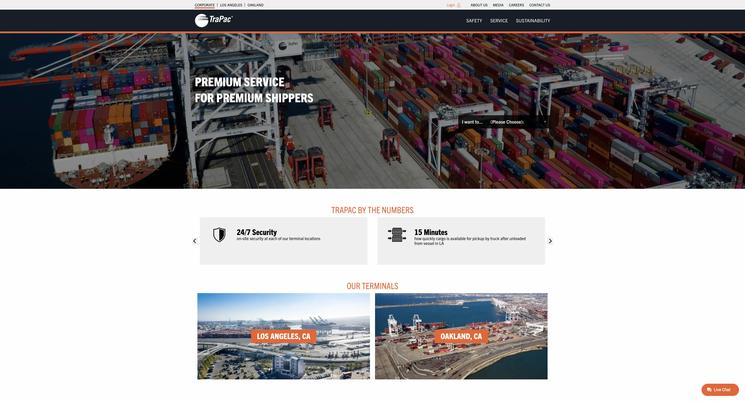 Task type: describe. For each thing, give the bounding box(es) containing it.
truck
[[491, 236, 500, 241]]

to...
[[475, 119, 483, 125]]

solid image
[[192, 237, 198, 245]]

for
[[195, 89, 214, 105]]

cargo
[[436, 236, 446, 241]]

site
[[243, 236, 249, 241]]

corporate
[[195, 3, 215, 7]]

shippers
[[266, 89, 314, 105]]

careers link
[[509, 1, 525, 8]]

premium service for premium shippers
[[195, 73, 314, 105]]

login link
[[447, 3, 455, 7]]

quickly
[[423, 236, 435, 241]]

trapac by the numbers
[[332, 204, 414, 215]]

by
[[358, 204, 366, 215]]

24/7
[[237, 227, 251, 237]]

terminal
[[289, 236, 304, 241]]

menu bar containing safety
[[463, 15, 555, 26]]

the
[[368, 204, 380, 215]]

main content containing trapac by the numbers
[[190, 204, 556, 402]]

corporate link
[[195, 1, 215, 8]]

minutes
[[424, 227, 448, 237]]

angeles
[[227, 3, 243, 7]]

los angeles link
[[220, 1, 243, 8]]

i want to...
[[462, 119, 483, 125]]

24/7 security on-site security at each of our terminal locations
[[237, 227, 321, 241]]

security
[[250, 236, 264, 241]]

vessel
[[424, 241, 435, 246]]

15 minutes how quickly cargo is available for pickup by truck after unloaded from vessel in la
[[415, 227, 526, 246]]

contact us link
[[530, 1, 551, 8]]

corporate image
[[195, 13, 233, 28]]

of
[[278, 236, 282, 241]]

terminals
[[362, 280, 399, 291]]

pickup
[[473, 236, 485, 241]]

our
[[283, 236, 289, 241]]

media
[[493, 3, 504, 7]]

locations
[[305, 236, 321, 241]]

oakland
[[248, 3, 264, 7]]



Task type: locate. For each thing, give the bounding box(es) containing it.
our terminals
[[347, 280, 399, 291]]

about us link
[[471, 1, 488, 8]]

is
[[447, 236, 450, 241]]

menu bar down careers
[[463, 15, 555, 26]]

i
[[462, 119, 464, 125]]

trapac
[[332, 204, 357, 215]]

service
[[491, 18, 508, 23], [244, 73, 285, 89]]

us for about us
[[483, 3, 488, 7]]

on-
[[237, 236, 243, 241]]

0 horizontal spatial us
[[483, 3, 488, 7]]

1 us from the left
[[483, 3, 488, 7]]

each
[[269, 236, 278, 241]]

service inside premium service for premium shippers
[[244, 73, 285, 89]]

safety link
[[463, 15, 487, 26]]

menu bar
[[468, 1, 553, 8], [463, 15, 555, 26]]

menu bar containing about us
[[468, 1, 553, 8]]

sustainability link
[[512, 15, 555, 26]]

by
[[486, 236, 490, 241]]

about us
[[471, 3, 488, 7]]

1 vertical spatial service
[[244, 73, 285, 89]]

available
[[451, 236, 466, 241]]

contact us
[[530, 3, 551, 7]]

1 vertical spatial premium
[[217, 89, 263, 105]]

1 horizontal spatial service
[[491, 18, 508, 23]]

0 vertical spatial service
[[491, 18, 508, 23]]

service inside menu bar
[[491, 18, 508, 23]]

la
[[440, 241, 444, 246]]

us right contact
[[546, 3, 551, 7]]

us for contact us
[[546, 3, 551, 7]]

safety
[[467, 18, 483, 23]]

want
[[465, 119, 474, 125]]

sustainability
[[516, 18, 551, 23]]

1 horizontal spatial us
[[546, 3, 551, 7]]

0 vertical spatial premium
[[195, 73, 242, 89]]

from
[[415, 241, 423, 246]]

solid image
[[548, 237, 553, 245]]

service link
[[487, 15, 512, 26]]

our
[[347, 280, 361, 291]]

us right about
[[483, 3, 488, 7]]

15
[[415, 227, 423, 237]]

unloaded
[[510, 236, 526, 241]]

los
[[220, 3, 227, 7]]

main content
[[190, 204, 556, 402]]

for
[[467, 236, 472, 241]]

careers
[[509, 3, 525, 7]]

numbers
[[382, 204, 414, 215]]

1 vertical spatial menu bar
[[463, 15, 555, 26]]

how
[[415, 236, 422, 241]]

los angeles
[[220, 3, 243, 7]]

login
[[447, 3, 455, 7]]

2 us from the left
[[546, 3, 551, 7]]

0 horizontal spatial service
[[244, 73, 285, 89]]

0 vertical spatial menu bar
[[468, 1, 553, 8]]

us
[[483, 3, 488, 7], [546, 3, 551, 7]]

menu bar up service link
[[468, 1, 553, 8]]

premium
[[195, 73, 242, 89], [217, 89, 263, 105]]

light image
[[457, 3, 461, 7]]

oakland link
[[248, 1, 264, 8]]

security
[[252, 227, 277, 237]]

media link
[[493, 1, 504, 8]]

contact
[[530, 3, 545, 7]]

in
[[435, 241, 439, 246]]

about
[[471, 3, 483, 7]]

at
[[265, 236, 268, 241]]

after
[[501, 236, 509, 241]]



Task type: vqa. For each thing, say whether or not it's contained in the screenshot.
from
yes



